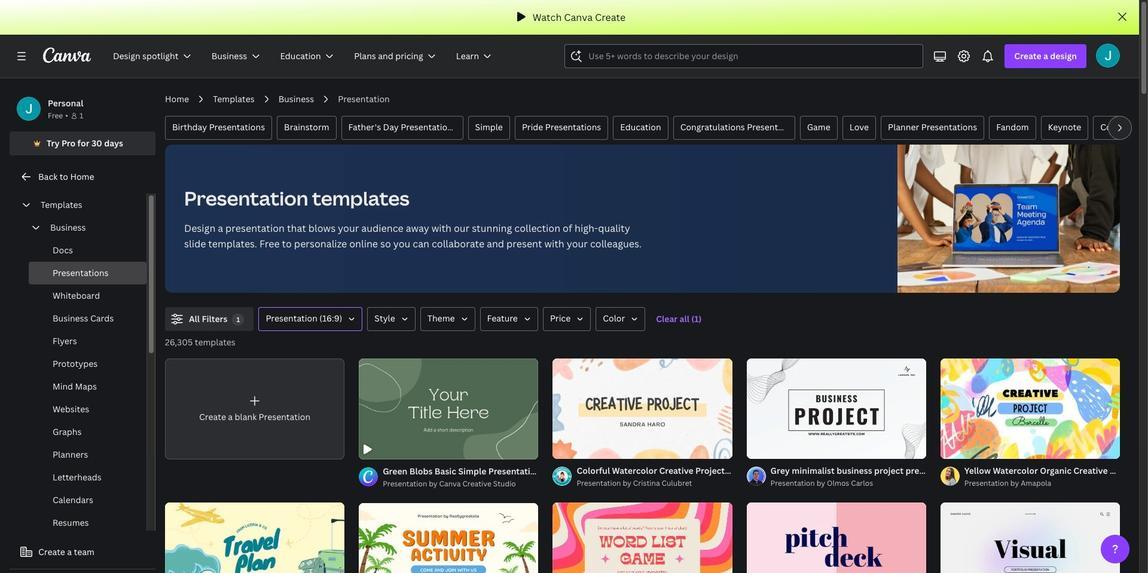 Task type: vqa. For each thing, say whether or not it's contained in the screenshot.
1st See from the top of the page
no



Task type: locate. For each thing, give the bounding box(es) containing it.
create a blank presentation element
[[165, 359, 345, 460]]

None search field
[[565, 44, 924, 68]]

jacob rogers image
[[1097, 44, 1121, 68]]

grey minimalist business project presentation image
[[747, 359, 927, 460]]

pastel yellow illustrative travel plans presentation image
[[165, 503, 345, 574]]

gradient minimal portfolio proposal presentation image
[[941, 503, 1121, 574]]

1 filter options selected element
[[232, 314, 244, 326]]

top level navigation element
[[105, 44, 505, 68]]

yellow watercolor organic creative project presentation image
[[941, 359, 1121, 460]]



Task type: describe. For each thing, give the bounding box(es) containing it.
Search search field
[[589, 45, 916, 68]]

pink purple business solution pitch deck presentation image
[[747, 503, 927, 574]]

orange and blue playful summer activity presentation image
[[359, 503, 539, 574]]

colorful watercolor creative project presentation image
[[553, 359, 733, 460]]



